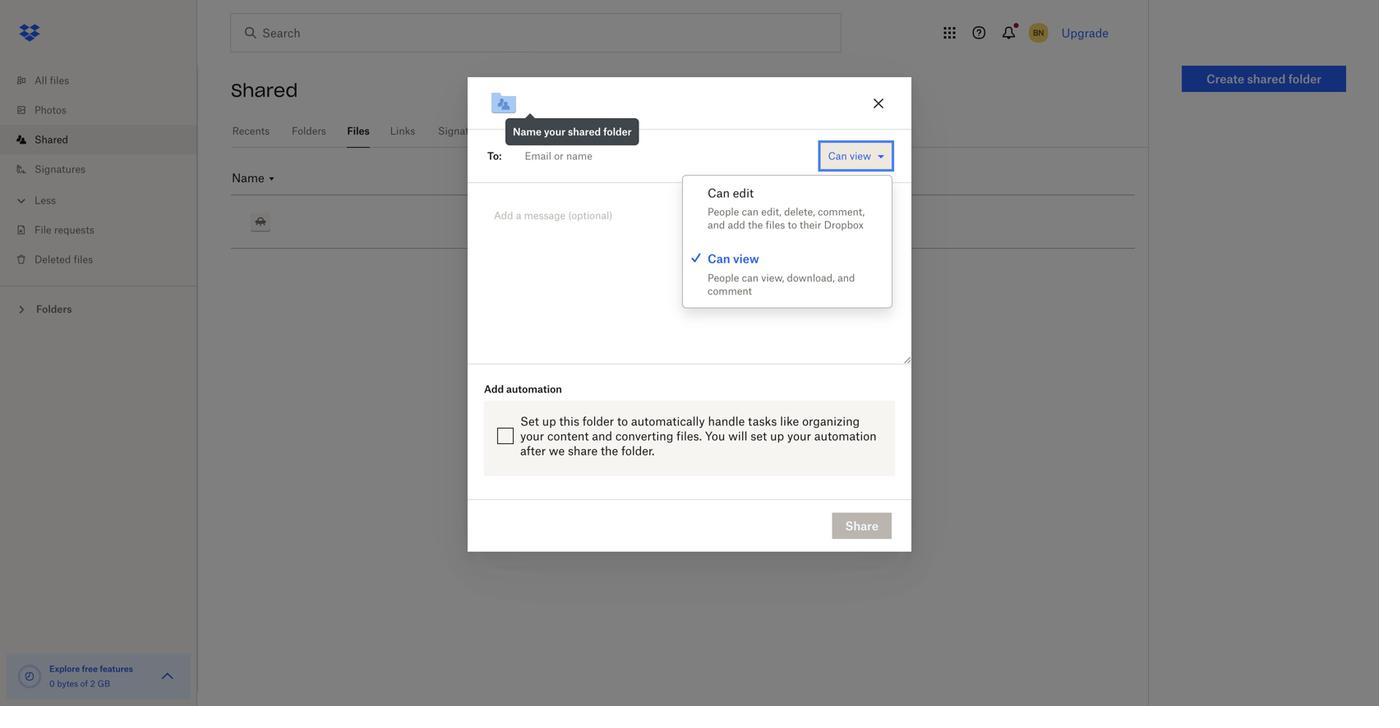 Task type: describe. For each thing, give the bounding box(es) containing it.
and inside can edit people can edit, delete, comment, and add the files to their dropbox
[[708, 219, 725, 232]]

the inside the set up this folder to automatically handle tasks like organizing your content and converting files. you will set up your automation after we share the folder.
[[601, 444, 618, 458]]

to inside can edit people can edit, delete, comment, and add the files to their dropbox
[[788, 219, 797, 232]]

dropbox
[[824, 219, 864, 232]]

file requests
[[35, 224, 94, 236]]

comment
[[708, 285, 752, 297]]

files
[[347, 125, 370, 137]]

their
[[800, 219, 821, 232]]

1 horizontal spatial shared
[[231, 79, 298, 102]]

signature requests link
[[436, 115, 529, 145]]

comment,
[[818, 206, 865, 218]]

deleted files link
[[13, 245, 197, 274]]

0 vertical spatial automation
[[506, 383, 562, 396]]

converting
[[615, 429, 673, 443]]

signatures
[[35, 163, 86, 175]]

signatures link
[[13, 155, 197, 184]]

shared list item
[[0, 125, 197, 155]]

photos link
[[13, 95, 197, 125]]

people for edit
[[708, 206, 739, 218]]

name
[[513, 126, 542, 138]]

shared link
[[13, 125, 197, 155]]

tasks
[[748, 415, 777, 429]]

and inside the set up this folder to automatically handle tasks like organizing your content and converting files. you will set up your automation after we share the folder.
[[592, 429, 612, 443]]

less
[[35, 194, 56, 207]]

1 horizontal spatial up
[[770, 429, 784, 443]]

menu inside sharing modal dialog
[[683, 176, 892, 308]]

all
[[35, 74, 47, 87]]

free
[[82, 664, 98, 675]]

shared inside sharing modal dialog
[[568, 126, 601, 138]]

file requests link
[[13, 215, 197, 245]]

and inside can view people can view, download, and comment
[[838, 272, 855, 284]]

add
[[728, 219, 745, 232]]

content
[[547, 429, 589, 443]]

create
[[1206, 72, 1244, 86]]

create shared folder button
[[1182, 66, 1346, 92]]

can for edit
[[742, 206, 759, 218]]

view for can view people can view, download, and comment
[[733, 252, 759, 266]]

deleted files
[[35, 254, 93, 266]]

2
[[90, 679, 95, 690]]

upgrade
[[1062, 26, 1109, 40]]

less image
[[13, 193, 30, 209]]

explore
[[49, 664, 80, 675]]

view for can view
[[850, 150, 871, 162]]

set
[[520, 415, 539, 429]]

delete,
[[784, 206, 815, 218]]

Add a message (optional) text field
[[487, 203, 892, 241]]

0 horizontal spatial up
[[542, 415, 556, 429]]

list containing all files
[[0, 56, 197, 286]]

files link
[[347, 115, 370, 145]]

explore free features 0 bytes of 2 gb
[[49, 664, 133, 690]]

folder.
[[621, 444, 655, 458]]

like
[[780, 415, 799, 429]]

folder for set up this folder to automatically handle tasks like organizing your content and converting files. you will set up your automation after we share the folder.
[[583, 415, 614, 429]]

bytes
[[57, 679, 78, 690]]

folder for name your shared folder
[[603, 126, 632, 138]]

recents
[[232, 125, 270, 137]]

organizing
[[802, 415, 860, 429]]

can for can view
[[708, 252, 730, 266]]

0
[[49, 679, 55, 690]]

can for view
[[742, 272, 759, 284]]

share button
[[832, 513, 892, 540]]

to inside the set up this folder to automatically handle tasks like organizing your content and converting files. you will set up your automation after we share the folder.
[[617, 415, 628, 429]]

can view people can view, download, and comment
[[708, 252, 855, 297]]

deleted
[[35, 254, 71, 266]]

your down like on the bottom right
[[787, 429, 811, 443]]

can view
[[828, 150, 871, 162]]

download,
[[787, 272, 835, 284]]

edit
[[733, 186, 754, 200]]

of
[[80, 679, 88, 690]]



Task type: locate. For each thing, give the bounding box(es) containing it.
people up add in the right top of the page
[[708, 206, 739, 218]]

folder inside the set up this folder to automatically handle tasks like organizing your content and converting files. you will set up your automation after we share the folder.
[[583, 415, 614, 429]]

folder right create
[[1288, 72, 1322, 86]]

up
[[542, 415, 556, 429], [770, 429, 784, 443]]

0 vertical spatial people
[[708, 206, 739, 218]]

links link
[[390, 115, 416, 145]]

share
[[845, 519, 879, 533]]

view,
[[761, 272, 784, 284]]

1 vertical spatial can
[[742, 272, 759, 284]]

2 vertical spatial can
[[708, 252, 730, 266]]

2 horizontal spatial files
[[766, 219, 785, 232]]

0 horizontal spatial requests
[[54, 224, 94, 236]]

set up this folder to automatically handle tasks like organizing your content and converting files. you will set up your automation after we share the folder.
[[520, 415, 877, 458]]

1 vertical spatial shared
[[568, 126, 601, 138]]

dropbox image
[[13, 16, 46, 49]]

0 horizontal spatial the
[[601, 444, 618, 458]]

1 horizontal spatial to
[[788, 219, 797, 232]]

2 can from the top
[[742, 272, 759, 284]]

all files link
[[13, 66, 197, 95]]

can view button
[[821, 143, 892, 169]]

1 vertical spatial folder
[[603, 126, 632, 138]]

people
[[708, 206, 739, 218], [708, 272, 739, 284]]

requests for signature requests
[[487, 125, 527, 137]]

people inside can edit people can edit, delete, comment, and add the files to their dropbox
[[708, 206, 739, 218]]

can left view,
[[742, 272, 759, 284]]

0 vertical spatial to
[[788, 219, 797, 232]]

automation
[[506, 383, 562, 396], [814, 429, 877, 443]]

shared
[[231, 79, 298, 102], [35, 134, 68, 146]]

automation inside the set up this folder to automatically handle tasks like organizing your content and converting files. you will set up your automation after we share the folder.
[[814, 429, 877, 443]]

can up add in the right top of the page
[[742, 206, 759, 218]]

name your shared folder
[[513, 126, 632, 138]]

to:
[[487, 150, 502, 162]]

files right all
[[50, 74, 69, 87]]

1 vertical spatial the
[[601, 444, 618, 458]]

0 horizontal spatial automation
[[506, 383, 562, 396]]

1 horizontal spatial and
[[708, 219, 725, 232]]

people for view
[[708, 272, 739, 284]]

1 horizontal spatial view
[[850, 150, 871, 162]]

will
[[728, 429, 747, 443]]

the right share
[[601, 444, 618, 458]]

and
[[708, 219, 725, 232], [838, 272, 855, 284], [592, 429, 612, 443]]

and left add in the right top of the page
[[708, 219, 725, 232]]

to
[[788, 219, 797, 232], [617, 415, 628, 429]]

0 horizontal spatial shared
[[35, 134, 68, 146]]

files for all files
[[50, 74, 69, 87]]

shared right name
[[568, 126, 601, 138]]

shared inside list item
[[35, 134, 68, 146]]

shared right create
[[1247, 72, 1286, 86]]

None field
[[502, 140, 817, 173]]

shared up recents link
[[231, 79, 298, 102]]

can edit people can edit, delete, comment, and add the files to their dropbox
[[708, 186, 865, 232]]

folders link
[[291, 115, 327, 145]]

2 people from the top
[[708, 272, 739, 284]]

can inside can view people can view, download, and comment
[[708, 252, 730, 266]]

sharing modal dialog
[[468, 77, 911, 684]]

recents link
[[231, 115, 271, 145]]

view up comment, on the right of page
[[850, 150, 871, 162]]

tab list containing recents
[[231, 115, 1148, 148]]

folder right this
[[583, 415, 614, 429]]

folders down deleted
[[36, 303, 72, 316]]

view down add in the right top of the page
[[733, 252, 759, 266]]

requests right 'file'
[[54, 224, 94, 236]]

2 vertical spatial and
[[592, 429, 612, 443]]

files down edit, on the right of page
[[766, 219, 785, 232]]

shared down photos
[[35, 134, 68, 146]]

0 vertical spatial folder
[[1288, 72, 1322, 86]]

can
[[828, 150, 847, 162], [708, 186, 730, 200], [708, 252, 730, 266]]

folders button
[[0, 297, 197, 321]]

automation down organizing
[[814, 429, 877, 443]]

after
[[520, 444, 546, 458]]

2 horizontal spatial and
[[838, 272, 855, 284]]

1 horizontal spatial the
[[748, 219, 763, 232]]

photos
[[35, 104, 67, 116]]

0 vertical spatial the
[[748, 219, 763, 232]]

the
[[748, 219, 763, 232], [601, 444, 618, 458]]

list
[[0, 56, 197, 286]]

people up comment
[[708, 272, 739, 284]]

1 vertical spatial up
[[770, 429, 784, 443]]

0 vertical spatial requests
[[487, 125, 527, 137]]

1 vertical spatial view
[[733, 252, 759, 266]]

your up after
[[520, 429, 544, 443]]

add
[[484, 383, 504, 396]]

0 vertical spatial can
[[742, 206, 759, 218]]

automation up set
[[506, 383, 562, 396]]

set
[[751, 429, 767, 443]]

people inside can view people can view, download, and comment
[[708, 272, 739, 284]]

signature requests
[[438, 125, 527, 137]]

0 vertical spatial files
[[50, 74, 69, 87]]

you
[[705, 429, 725, 443]]

file
[[35, 224, 51, 236]]

Contact name field
[[518, 143, 813, 169]]

edit,
[[761, 206, 782, 218]]

the right add in the right top of the page
[[748, 219, 763, 232]]

features
[[100, 664, 133, 675]]

0 horizontal spatial folders
[[36, 303, 72, 316]]

none field inside sharing modal dialog
[[502, 140, 817, 173]]

all files
[[35, 74, 69, 87]]

view inside 'popup button'
[[850, 150, 871, 162]]

automatically
[[631, 415, 705, 429]]

1 horizontal spatial requests
[[487, 125, 527, 137]]

requests
[[487, 125, 527, 137], [54, 224, 94, 236]]

files.
[[676, 429, 702, 443]]

1 horizontal spatial files
[[74, 254, 93, 266]]

0 vertical spatial folders
[[292, 125, 326, 137]]

0 vertical spatial shared
[[1247, 72, 1286, 86]]

upgrade link
[[1062, 26, 1109, 40]]

files for deleted files
[[74, 254, 93, 266]]

1 vertical spatial to
[[617, 415, 628, 429]]

links
[[390, 125, 415, 137]]

1 vertical spatial can
[[708, 186, 730, 200]]

0 horizontal spatial and
[[592, 429, 612, 443]]

signature
[[438, 125, 484, 137]]

folder
[[1288, 72, 1322, 86], [603, 126, 632, 138], [583, 415, 614, 429]]

1 vertical spatial requests
[[54, 224, 94, 236]]

0 horizontal spatial view
[[733, 252, 759, 266]]

tab list
[[231, 115, 1148, 148]]

1 vertical spatial and
[[838, 272, 855, 284]]

files inside can edit people can edit, delete, comment, and add the files to their dropbox
[[766, 219, 785, 232]]

folders
[[292, 125, 326, 137], [36, 303, 72, 316]]

shared
[[1247, 72, 1286, 86], [568, 126, 601, 138]]

handle
[[708, 415, 745, 429]]

1 horizontal spatial folders
[[292, 125, 326, 137]]

2 vertical spatial folder
[[583, 415, 614, 429]]

to down the delete,
[[788, 219, 797, 232]]

requests up to:
[[487, 125, 527, 137]]

can for can edit
[[708, 186, 730, 200]]

can inside can edit people can edit, delete, comment, and add the files to their dropbox
[[742, 206, 759, 218]]

add automation
[[484, 383, 562, 396]]

0 horizontal spatial files
[[50, 74, 69, 87]]

1 people from the top
[[708, 206, 739, 218]]

menu
[[683, 176, 892, 308]]

folders inside button
[[36, 303, 72, 316]]

2 vertical spatial files
[[74, 254, 93, 266]]

menu containing can edit
[[683, 176, 892, 308]]

can up comment
[[708, 252, 730, 266]]

0 horizontal spatial to
[[617, 415, 628, 429]]

0 vertical spatial and
[[708, 219, 725, 232]]

we
[[549, 444, 565, 458]]

1 vertical spatial people
[[708, 272, 739, 284]]

0 vertical spatial up
[[542, 415, 556, 429]]

and right the download,
[[838, 272, 855, 284]]

and up share
[[592, 429, 612, 443]]

can
[[742, 206, 759, 218], [742, 272, 759, 284]]

to up "converting"
[[617, 415, 628, 429]]

this
[[559, 415, 579, 429]]

files
[[50, 74, 69, 87], [766, 219, 785, 232], [74, 254, 93, 266]]

can left "edit"
[[708, 186, 730, 200]]

gb
[[97, 679, 110, 690]]

1 vertical spatial files
[[766, 219, 785, 232]]

can inside can view people can view, download, and comment
[[742, 272, 759, 284]]

1 can from the top
[[742, 206, 759, 218]]

1 vertical spatial shared
[[35, 134, 68, 146]]

1 vertical spatial automation
[[814, 429, 877, 443]]

can inside 'popup button'
[[828, 150, 847, 162]]

0 vertical spatial can
[[828, 150, 847, 162]]

files right deleted
[[74, 254, 93, 266]]

share
[[568, 444, 598, 458]]

can up comment, on the right of page
[[828, 150, 847, 162]]

requests for file requests
[[54, 224, 94, 236]]

can inside can edit people can edit, delete, comment, and add the files to their dropbox
[[708, 186, 730, 200]]

your right name
[[544, 126, 566, 138]]

folder inside button
[[1288, 72, 1322, 86]]

folder up contact name field
[[603, 126, 632, 138]]

quota usage element
[[16, 664, 43, 690]]

view
[[850, 150, 871, 162], [733, 252, 759, 266]]

view inside can view people can view, download, and comment
[[733, 252, 759, 266]]

1 horizontal spatial automation
[[814, 429, 877, 443]]

create shared folder
[[1206, 72, 1322, 86]]

0 vertical spatial shared
[[231, 79, 298, 102]]

your
[[544, 126, 566, 138], [520, 429, 544, 443], [787, 429, 811, 443]]

1 vertical spatial folders
[[36, 303, 72, 316]]

0 horizontal spatial shared
[[568, 126, 601, 138]]

the inside can edit people can edit, delete, comment, and add the files to their dropbox
[[748, 219, 763, 232]]

folders left files
[[292, 125, 326, 137]]

shared inside button
[[1247, 72, 1286, 86]]

1 horizontal spatial shared
[[1247, 72, 1286, 86]]

0 vertical spatial view
[[850, 150, 871, 162]]



Task type: vqa. For each thing, say whether or not it's contained in the screenshot.
search text field
no



